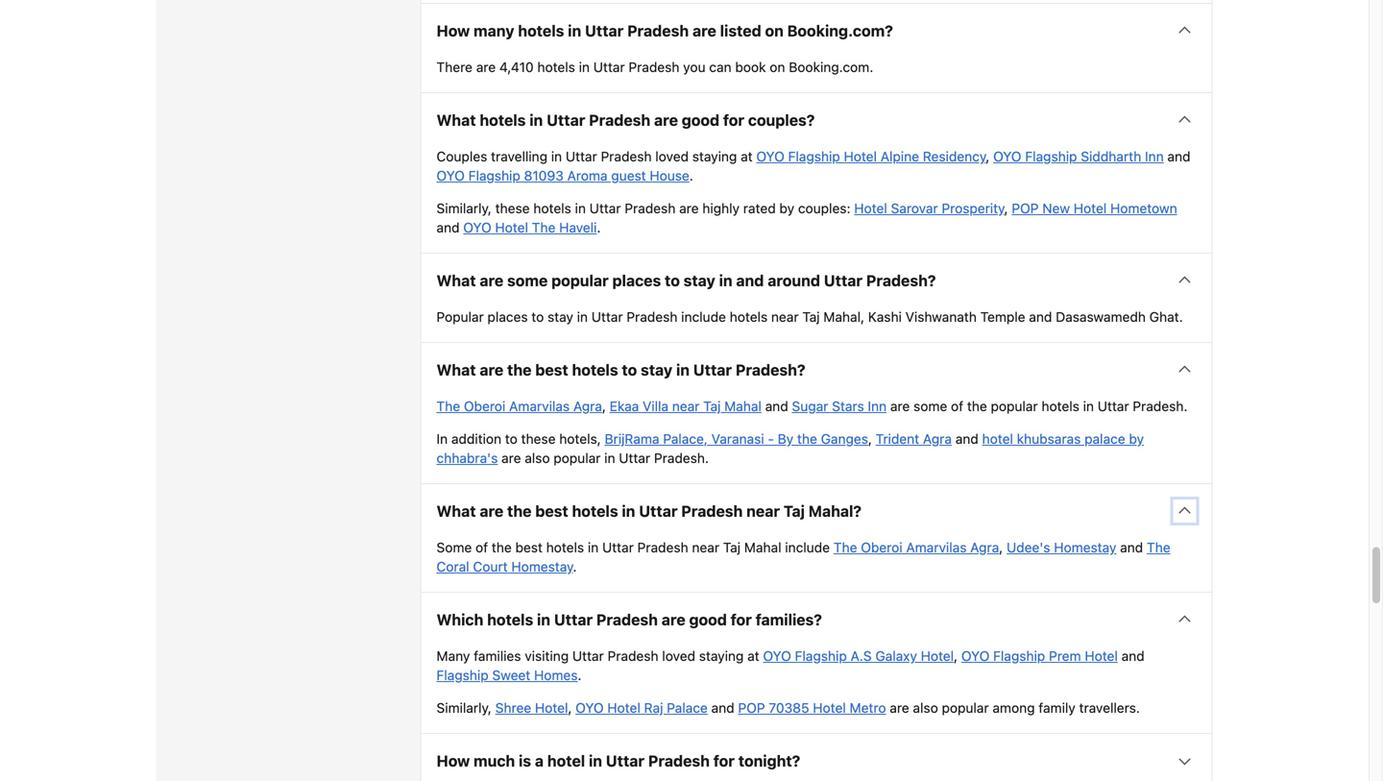 Task type: locate. For each thing, give the bounding box(es) containing it.
are up the palace
[[662, 611, 686, 629]]

and inside the 'couples travelling in uttar pradesh loved staying at oyo flagship hotel alpine residency , oyo flagship siddharth inn and oyo flagship 81093 aroma guest house .'
[[1168, 148, 1191, 164]]

hotels inside similarly, these hotels in uttar pradesh are highly rated by couples: hotel sarovar prosperity , pop new hotel hometown and oyo hotel the haveli .
[[534, 200, 571, 216]]

rated
[[743, 200, 776, 216]]

uttar
[[585, 22, 624, 40], [594, 59, 625, 75], [547, 111, 585, 129], [566, 148, 597, 164], [590, 200, 621, 216], [824, 271, 863, 290], [592, 309, 623, 325], [693, 361, 732, 379], [1098, 398, 1129, 414], [619, 450, 651, 466], [639, 502, 678, 520], [602, 539, 634, 555], [554, 611, 593, 629], [573, 648, 604, 664], [606, 752, 645, 770]]

-
[[768, 431, 774, 447]]

alpine
[[881, 148, 919, 164]]

stay down highly at the top of page
[[684, 271, 716, 290]]

the inside "what are the best hotels in uttar pradesh near taj mahal?" 'dropdown button'
[[507, 502, 532, 520]]

are inside similarly, these hotels in uttar pradesh are highly rated by couples: hotel sarovar prosperity , pop new hotel hometown and oyo hotel the haveli .
[[679, 200, 699, 216]]

hotel left alpine on the right top of page
[[844, 148, 877, 164]]

2 vertical spatial stay
[[641, 361, 673, 379]]

near up some of the best hotels in uttar pradesh near taj mahal include the oberoi amarvilas agra , udee's homestay and in the bottom of the page
[[747, 502, 780, 520]]

0 vertical spatial of
[[951, 398, 964, 414]]

flagship down many
[[437, 667, 489, 683]]

of up court
[[476, 539, 488, 555]]

villa
[[643, 398, 669, 414]]

hotel
[[982, 431, 1013, 447], [547, 752, 585, 770]]

0 vertical spatial pradesh?
[[866, 271, 936, 290]]

1 vertical spatial for
[[731, 611, 752, 629]]

1 horizontal spatial include
[[785, 539, 830, 555]]

flagship down travelling at the top of the page
[[469, 168, 521, 184]]

1 vertical spatial inn
[[868, 398, 887, 414]]

are up court
[[480, 502, 504, 520]]

1 vertical spatial pop
[[738, 700, 765, 716]]

how for how many hotels in uttar pradesh are listed on booking.com?
[[437, 22, 470, 40]]

in up haveli at the left of page
[[575, 200, 586, 216]]

uttar up the homes
[[573, 648, 604, 664]]

1 horizontal spatial places
[[613, 271, 661, 290]]

pop left 70385 in the bottom right of the page
[[738, 700, 765, 716]]

by
[[780, 200, 795, 216], [1129, 431, 1144, 447]]

2 how from the top
[[437, 752, 470, 770]]

0 horizontal spatial also
[[525, 450, 550, 466]]

1 vertical spatial stay
[[548, 309, 573, 325]]

the
[[532, 220, 556, 235], [437, 398, 460, 414], [834, 539, 857, 555], [1147, 539, 1171, 555]]

are right metro
[[890, 700, 910, 716]]

1 how from the top
[[437, 22, 470, 40]]

0 vertical spatial pop
[[1012, 200, 1039, 216]]

and left around
[[736, 271, 764, 290]]

. right sweet on the left bottom of the page
[[578, 667, 582, 683]]

.
[[690, 168, 694, 184], [597, 220, 601, 235], [573, 559, 577, 575], [578, 667, 582, 683]]

hotel right a
[[547, 752, 585, 770]]

1 horizontal spatial the oberoi amarvilas agra link
[[834, 539, 999, 555]]

loved inside the 'couples travelling in uttar pradesh loved staying at oyo flagship hotel alpine residency , oyo flagship siddharth inn and oyo flagship 81093 aroma guest house .'
[[656, 148, 689, 164]]

staying up highly at the top of page
[[693, 148, 737, 164]]

what inside 'dropdown button'
[[437, 502, 476, 520]]

taj
[[803, 309, 820, 325], [703, 398, 721, 414], [784, 502, 805, 520], [723, 539, 741, 555]]

also
[[525, 450, 550, 466], [913, 700, 938, 716]]

0 vertical spatial for
[[723, 111, 745, 129]]

0 vertical spatial on
[[765, 22, 784, 40]]

pop 70385 hotel metro link
[[738, 700, 886, 716]]

0 horizontal spatial include
[[681, 309, 726, 325]]

in right a
[[589, 752, 602, 770]]

pradesh?
[[866, 271, 936, 290], [736, 361, 806, 379]]

and up hometown
[[1168, 148, 1191, 164]]

homestay right court
[[512, 559, 573, 575]]

in down are also popular in uttar pradesh.
[[622, 502, 635, 520]]

mahal down "what are the best hotels in uttar pradesh near taj mahal?" 'dropdown button'
[[744, 539, 782, 555]]

taj up some of the best hotels in uttar pradesh near taj mahal include the oberoi amarvilas agra , udee's homestay and in the bottom of the page
[[784, 502, 805, 520]]

, inside similarly, these hotels in uttar pradesh are highly rated by couples: hotel sarovar prosperity , pop new hotel hometown and oyo hotel the haveli .
[[1005, 200, 1008, 216]]

0 vertical spatial inn
[[1145, 148, 1164, 164]]

at inside the many families visiting uttar pradesh loved staying at oyo flagship a.s galaxy hotel , oyo flagship prem hotel and flagship sweet homes .
[[748, 648, 760, 664]]

house
[[650, 168, 690, 184]]

1 horizontal spatial pradesh?
[[866, 271, 936, 290]]

0 horizontal spatial inn
[[868, 398, 887, 414]]

in up visiting
[[537, 611, 551, 629]]

1 vertical spatial similarly,
[[437, 700, 492, 716]]

0 vertical spatial best
[[535, 361, 568, 379]]

what are the best hotels in uttar pradesh near taj mahal? button
[[421, 484, 1212, 538]]

81093
[[524, 168, 564, 184]]

2 horizontal spatial agra
[[971, 539, 999, 555]]

what for what are the best hotels in uttar pradesh near taj mahal?
[[437, 502, 476, 520]]

1 vertical spatial best
[[535, 502, 568, 520]]

1 horizontal spatial oberoi
[[861, 539, 903, 555]]

stay up what are the best hotels to stay in uttar pradesh?
[[548, 309, 573, 325]]

similarly, these hotels in uttar pradesh are highly rated by couples: hotel sarovar prosperity , pop new hotel hometown and oyo hotel the haveli .
[[437, 200, 1178, 235]]

1 horizontal spatial stay
[[641, 361, 673, 379]]

popular up khubsaras
[[991, 398, 1038, 414]]

2 horizontal spatial stay
[[684, 271, 716, 290]]

are down there are 4,410 hotels in uttar pradesh you can book on booking.com.
[[654, 111, 678, 129]]

0 horizontal spatial places
[[488, 309, 528, 325]]

1 vertical spatial by
[[1129, 431, 1144, 447]]

1 horizontal spatial by
[[1129, 431, 1144, 447]]

on right listed
[[765, 22, 784, 40]]

0 vertical spatial staying
[[693, 148, 737, 164]]

2 vertical spatial best
[[515, 539, 543, 555]]

best up "hotels,"
[[535, 361, 568, 379]]

how much is a hotel in uttar pradesh for tonight?
[[437, 752, 801, 770]]

of up trident agra link
[[951, 398, 964, 414]]

what inside dropdown button
[[437, 111, 476, 129]]

70385
[[769, 700, 809, 716]]

best inside 'dropdown button'
[[535, 502, 568, 520]]

and up the travellers.
[[1122, 648, 1145, 664]]

visiting
[[525, 648, 569, 664]]

hotels up the families
[[487, 611, 533, 629]]

popular
[[437, 309, 484, 325]]

include down the what are some popular places to stay in and around uttar pradesh? at the top of the page
[[681, 309, 726, 325]]

uttar inside the many families visiting uttar pradesh loved staying at oyo flagship a.s galaxy hotel , oyo flagship prem hotel and flagship sweet homes .
[[573, 648, 604, 664]]

staying inside the many families visiting uttar pradesh loved staying at oyo flagship a.s galaxy hotel , oyo flagship prem hotel and flagship sweet homes .
[[699, 648, 744, 664]]

. right guest
[[690, 168, 694, 184]]

chhabra's
[[437, 450, 498, 466]]

, inside the 'couples travelling in uttar pradesh loved staying at oyo flagship hotel alpine residency , oyo flagship siddharth inn and oyo flagship 81093 aroma guest house .'
[[986, 148, 990, 164]]

2 similarly, from the top
[[437, 700, 492, 716]]

. inside the many families visiting uttar pradesh loved staying at oyo flagship a.s galaxy hotel , oyo flagship prem hotel and flagship sweet homes .
[[578, 667, 582, 683]]

0 vertical spatial places
[[613, 271, 661, 290]]

palace,
[[663, 431, 708, 447]]

2 what from the top
[[437, 271, 476, 290]]

similarly, for which
[[437, 700, 492, 716]]

best inside dropdown button
[[535, 361, 568, 379]]

, inside the many families visiting uttar pradesh loved staying at oyo flagship a.s galaxy hotel , oyo flagship prem hotel and flagship sweet homes .
[[954, 648, 958, 664]]

good inside dropdown button
[[689, 611, 727, 629]]

hotel left khubsaras
[[982, 431, 1013, 447]]

0 vertical spatial agra
[[573, 398, 602, 414]]

1 horizontal spatial also
[[913, 700, 938, 716]]

hotel inside the 'couples travelling in uttar pradesh loved staying at oyo flagship hotel alpine residency , oyo flagship siddharth inn and oyo flagship 81093 aroma guest house .'
[[844, 148, 877, 164]]

1 vertical spatial at
[[748, 648, 760, 664]]

0 vertical spatial how
[[437, 22, 470, 40]]

by inside hotel khubsaras palace by chhabra's
[[1129, 431, 1144, 447]]

1 vertical spatial pradesh?
[[736, 361, 806, 379]]

many families visiting uttar pradesh loved staying at oyo flagship a.s galaxy hotel , oyo flagship prem hotel and flagship sweet homes .
[[437, 648, 1145, 683]]

0 vertical spatial homestay
[[1054, 539, 1117, 555]]

uttar up haveli at the left of page
[[590, 200, 621, 216]]

ekaa
[[610, 398, 639, 414]]

pop left new
[[1012, 200, 1039, 216]]

how
[[437, 22, 470, 40], [437, 752, 470, 770]]

brijrama palace, varanasi - by the ganges link
[[605, 431, 868, 447]]

are inside dropdown button
[[654, 111, 678, 129]]

inn inside the 'couples travelling in uttar pradesh loved staying at oyo flagship hotel alpine residency , oyo flagship siddharth inn and oyo flagship 81093 aroma guest house .'
[[1145, 148, 1164, 164]]

0 vertical spatial also
[[525, 450, 550, 466]]

0 vertical spatial include
[[681, 309, 726, 325]]

what are some popular places to stay in and around uttar pradesh? button
[[421, 254, 1212, 307]]

,
[[986, 148, 990, 164], [1005, 200, 1008, 216], [602, 398, 606, 414], [868, 431, 872, 447], [999, 539, 1003, 555], [954, 648, 958, 664], [568, 700, 572, 716]]

1 vertical spatial good
[[689, 611, 727, 629]]

what are the best hotels to stay in uttar pradesh? button
[[421, 343, 1212, 397]]

stay
[[684, 271, 716, 290], [548, 309, 573, 325], [641, 361, 673, 379]]

places
[[613, 271, 661, 290], [488, 309, 528, 325]]

1 vertical spatial some
[[914, 398, 948, 414]]

1 what from the top
[[437, 111, 476, 129]]

new
[[1043, 200, 1070, 216]]

0 vertical spatial oberoi
[[464, 398, 506, 414]]

, right 'galaxy'
[[954, 648, 958, 664]]

and inside dropdown button
[[736, 271, 764, 290]]

families
[[474, 648, 521, 664]]

0 vertical spatial similarly,
[[437, 200, 492, 216]]

oyo flagship prem hotel link
[[962, 648, 1118, 664]]

agra
[[573, 398, 602, 414], [923, 431, 952, 447], [971, 539, 999, 555]]

1 vertical spatial include
[[785, 539, 830, 555]]

sarovar
[[891, 200, 938, 216]]

flagship
[[788, 148, 840, 164], [1025, 148, 1077, 164], [469, 168, 521, 184], [795, 648, 847, 664], [993, 648, 1046, 664], [437, 667, 489, 683]]

pop
[[1012, 200, 1039, 216], [738, 700, 765, 716]]

oberoi up addition
[[464, 398, 506, 414]]

1 vertical spatial homestay
[[512, 559, 573, 575]]

by inside similarly, these hotels in uttar pradesh are highly rated by couples: hotel sarovar prosperity , pop new hotel hometown and oyo hotel the haveli .
[[780, 200, 795, 216]]

0 horizontal spatial by
[[780, 200, 795, 216]]

0 horizontal spatial of
[[476, 539, 488, 555]]

for left couples?
[[723, 111, 745, 129]]

pradesh inside dropdown button
[[589, 111, 651, 129]]

popular inside dropdown button
[[552, 271, 609, 290]]

on
[[765, 22, 784, 40], [770, 59, 785, 75]]

how inside how much is a hotel in uttar pradesh for tonight? 'dropdown button'
[[437, 752, 470, 770]]

in up palace
[[1083, 398, 1094, 414]]

and down couples at the top left of page
[[437, 220, 460, 235]]

4 what from the top
[[437, 502, 476, 520]]

family
[[1039, 700, 1076, 716]]

at
[[741, 148, 753, 164], [748, 648, 760, 664]]

staying for families?
[[699, 648, 744, 664]]

1 horizontal spatial inn
[[1145, 148, 1164, 164]]

hotels
[[518, 22, 564, 40], [537, 59, 575, 75], [480, 111, 526, 129], [534, 200, 571, 216], [730, 309, 768, 325], [572, 361, 618, 379], [1042, 398, 1080, 414], [572, 502, 618, 520], [546, 539, 584, 555], [487, 611, 533, 629]]

pradesh. down palace,
[[654, 450, 709, 466]]

1 vertical spatial loved
[[662, 648, 696, 664]]

some up trident agra link
[[914, 398, 948, 414]]

0 vertical spatial at
[[741, 148, 753, 164]]

best for in
[[535, 502, 568, 520]]

uttar up aroma
[[566, 148, 597, 164]]

good down you
[[682, 111, 720, 129]]

places inside dropdown button
[[613, 271, 661, 290]]

listed
[[720, 22, 762, 40]]

hotel inside 'dropdown button'
[[547, 752, 585, 770]]

brijrama
[[605, 431, 660, 447]]

similarly, down couples at the top left of page
[[437, 200, 492, 216]]

on right book
[[770, 59, 785, 75]]

homestay
[[1054, 539, 1117, 555], [512, 559, 573, 575]]

1 vertical spatial hotel
[[547, 752, 585, 770]]

for inside how much is a hotel in uttar pradesh for tonight? 'dropdown button'
[[714, 752, 735, 770]]

and right trident agra link
[[956, 431, 979, 447]]

. inside similarly, these hotels in uttar pradesh are highly rated by couples: hotel sarovar prosperity , pop new hotel hometown and oyo hotel the haveli .
[[597, 220, 601, 235]]

0 horizontal spatial agra
[[573, 398, 602, 414]]

1 horizontal spatial pradesh.
[[1133, 398, 1188, 414]]

popular
[[552, 271, 609, 290], [991, 398, 1038, 414], [554, 450, 601, 466], [942, 700, 989, 716]]

hotels up 4,410
[[518, 22, 564, 40]]

dasaswamedh
[[1056, 309, 1146, 325]]

0 horizontal spatial some
[[507, 271, 548, 290]]

staying for couples?
[[693, 148, 737, 164]]

for inside which hotels in uttar pradesh are good for families? dropdown button
[[731, 611, 752, 629]]

1 vertical spatial of
[[476, 539, 488, 555]]

pradesh inside dropdown button
[[627, 22, 689, 40]]

3 what from the top
[[437, 361, 476, 379]]

khubsaras
[[1017, 431, 1081, 447]]

uttar down oyo hotel raj palace link
[[606, 752, 645, 770]]

loved inside the many families visiting uttar pradesh loved staying at oyo flagship a.s galaxy hotel , oyo flagship prem hotel and flagship sweet homes .
[[662, 648, 696, 664]]

uttar up what are the best hotels to stay in uttar pradesh?
[[592, 309, 623, 325]]

to
[[665, 271, 680, 290], [532, 309, 544, 325], [622, 361, 637, 379], [505, 431, 518, 447]]

at down couples?
[[741, 148, 753, 164]]

and right udee's homestay link
[[1120, 539, 1143, 555]]

similarly,
[[437, 200, 492, 216], [437, 700, 492, 716]]

what are the best hotels in uttar pradesh near taj mahal?
[[437, 502, 862, 520]]

good inside dropdown button
[[682, 111, 720, 129]]

at inside the 'couples travelling in uttar pradesh loved staying at oyo flagship hotel alpine residency , oyo flagship siddharth inn and oyo flagship 81093 aroma guest house .'
[[741, 148, 753, 164]]

are up trident at the bottom right of the page
[[891, 398, 910, 414]]

2 vertical spatial for
[[714, 752, 735, 770]]

what for what are some popular places to stay in and around uttar pradesh?
[[437, 271, 476, 290]]

in up "ekaa villa near taj mahal" link
[[676, 361, 690, 379]]

1 vertical spatial staying
[[699, 648, 744, 664]]

good for couples?
[[682, 111, 720, 129]]

there
[[437, 59, 473, 75]]

pradesh.
[[1133, 398, 1188, 414], [654, 450, 709, 466]]

0 horizontal spatial pradesh?
[[736, 361, 806, 379]]

0 vertical spatial by
[[780, 200, 795, 216]]

pradesh. down ghat.
[[1133, 398, 1188, 414]]

loved up the palace
[[662, 648, 696, 664]]

uttar up oyo flagship 81093 aroma guest house link in the left of the page
[[547, 111, 585, 129]]

1 horizontal spatial pop
[[1012, 200, 1039, 216]]

hotel sarovar prosperity link
[[854, 200, 1005, 216]]

stay for hotels
[[641, 361, 673, 379]]

many
[[437, 648, 470, 664]]

how many hotels in uttar pradesh are listed on booking.com?
[[437, 22, 893, 40]]

popular down haveli at the left of page
[[552, 271, 609, 290]]

much
[[474, 752, 515, 770]]

how for how much is a hotel in uttar pradesh for tonight?
[[437, 752, 470, 770]]

1 horizontal spatial some
[[914, 398, 948, 414]]

0 vertical spatial hotel
[[982, 431, 1013, 447]]

0 vertical spatial good
[[682, 111, 720, 129]]

0 vertical spatial amarvilas
[[509, 398, 570, 414]]

0 vertical spatial these
[[495, 200, 530, 216]]

, left new
[[1005, 200, 1008, 216]]

0 vertical spatial stay
[[684, 271, 716, 290]]

at down families?
[[748, 648, 760, 664]]

in inside the what hotels in uttar pradesh are good for couples? dropdown button
[[530, 111, 543, 129]]

loved up house
[[656, 148, 689, 164]]

on inside dropdown button
[[765, 22, 784, 40]]

hotels up khubsaras
[[1042, 398, 1080, 414]]

couples
[[437, 148, 487, 164]]

staying inside the 'couples travelling in uttar pradesh loved staying at oyo flagship hotel alpine residency , oyo flagship siddharth inn and oyo flagship 81093 aroma guest house .'
[[693, 148, 737, 164]]

palace
[[667, 700, 708, 716]]

pradesh
[[627, 22, 689, 40], [629, 59, 680, 75], [589, 111, 651, 129], [601, 148, 652, 164], [625, 200, 676, 216], [627, 309, 678, 325], [681, 502, 743, 520], [638, 539, 689, 555], [597, 611, 658, 629], [608, 648, 659, 664], [648, 752, 710, 770]]

oberoi
[[464, 398, 506, 414], [861, 539, 903, 555]]

at for families?
[[748, 648, 760, 664]]

. inside the 'couples travelling in uttar pradesh loved staying at oyo flagship hotel alpine residency , oyo flagship siddharth inn and oyo flagship 81093 aroma guest house .'
[[690, 168, 694, 184]]

there are 4,410 hotels in uttar pradesh you can book on booking.com.
[[437, 59, 874, 75]]

haveli
[[559, 220, 597, 235]]

for inside the what hotels in uttar pradesh are good for couples? dropdown button
[[723, 111, 745, 129]]

1 horizontal spatial amarvilas
[[906, 539, 967, 555]]

in left around
[[719, 271, 733, 290]]

mahal
[[725, 398, 762, 414], [744, 539, 782, 555]]

, up the prosperity
[[986, 148, 990, 164]]

0 vertical spatial the oberoi amarvilas agra link
[[437, 398, 602, 414]]

hotel left metro
[[813, 700, 846, 716]]

these left "hotels,"
[[521, 431, 556, 447]]

loved for couples?
[[656, 148, 689, 164]]

1 vertical spatial the oberoi amarvilas agra link
[[834, 539, 999, 555]]

and up -
[[765, 398, 789, 414]]

around
[[768, 271, 820, 290]]

in inside which hotels in uttar pradesh are good for families? dropdown button
[[537, 611, 551, 629]]

near inside 'dropdown button'
[[747, 502, 780, 520]]

0 horizontal spatial homestay
[[512, 559, 573, 575]]

travellers.
[[1079, 700, 1140, 716]]

how left much
[[437, 752, 470, 770]]

similarly, inside similarly, these hotels in uttar pradesh are highly rated by couples: hotel sarovar prosperity , pop new hotel hometown and oyo hotel the haveli .
[[437, 200, 492, 216]]

the
[[507, 361, 532, 379], [967, 398, 987, 414], [797, 431, 817, 447], [507, 502, 532, 520], [492, 539, 512, 555]]

1 horizontal spatial homestay
[[1054, 539, 1117, 555]]

0 horizontal spatial hotel
[[547, 752, 585, 770]]

how inside "how many hotels in uttar pradesh are listed on booking.com?" dropdown button
[[437, 22, 470, 40]]

amarvilas left udee's
[[906, 539, 967, 555]]

best
[[535, 361, 568, 379], [535, 502, 568, 520], [515, 539, 543, 555]]

the oberoi amarvilas agra link down mahal?
[[834, 539, 999, 555]]

hotel
[[844, 148, 877, 164], [854, 200, 888, 216], [1074, 200, 1107, 216], [495, 220, 528, 235], [921, 648, 954, 664], [1085, 648, 1118, 664], [535, 700, 568, 716], [608, 700, 641, 716], [813, 700, 846, 716]]

are also popular in uttar pradesh.
[[498, 450, 709, 466]]

1 horizontal spatial hotel
[[982, 431, 1013, 447]]

1 vertical spatial how
[[437, 752, 470, 770]]

pradesh? up sugar
[[736, 361, 806, 379]]

sugar
[[792, 398, 829, 414]]

0 vertical spatial pradesh.
[[1133, 398, 1188, 414]]

book
[[735, 59, 766, 75]]

1 vertical spatial pradesh.
[[654, 450, 709, 466]]

highly
[[703, 200, 740, 216]]

0 horizontal spatial stay
[[548, 309, 573, 325]]

stars
[[832, 398, 864, 414]]

the inside what are the best hotels to stay in uttar pradesh? dropdown button
[[507, 361, 532, 379]]

for left the tonight?
[[714, 752, 735, 770]]

are
[[693, 22, 717, 40], [476, 59, 496, 75], [654, 111, 678, 129], [679, 200, 699, 216], [480, 271, 504, 290], [480, 361, 504, 379], [891, 398, 910, 414], [502, 450, 521, 466], [480, 502, 504, 520], [662, 611, 686, 629], [890, 700, 910, 716]]

uttar up visiting
[[554, 611, 593, 629]]

1 horizontal spatial agra
[[923, 431, 952, 447]]

agra right trident at the bottom right of the page
[[923, 431, 952, 447]]

hotels up travelling at the top of the page
[[480, 111, 526, 129]]

0 vertical spatial loved
[[656, 148, 689, 164]]

0 vertical spatial some
[[507, 271, 548, 290]]

1 similarly, from the top
[[437, 200, 492, 216]]



Task type: vqa. For each thing, say whether or not it's contained in the screenshot.
SARDINIA
no



Task type: describe. For each thing, give the bounding box(es) containing it.
the for what are the best hotels in uttar pradesh near taj mahal?
[[507, 502, 532, 520]]

can
[[709, 59, 732, 75]]

uttar inside similarly, these hotels in uttar pradesh are highly rated by couples: hotel sarovar prosperity , pop new hotel hometown and oyo hotel the haveli .
[[590, 200, 621, 216]]

trident
[[876, 431, 920, 447]]

1 horizontal spatial of
[[951, 398, 964, 414]]

some of the best hotels in uttar pradesh near taj mahal include the oberoi amarvilas agra , udee's homestay and
[[437, 539, 1147, 555]]

for for families?
[[731, 611, 752, 629]]

oyo flagship hotel alpine residency link
[[757, 148, 986, 164]]

and right temple
[[1029, 309, 1052, 325]]

1 vertical spatial mahal
[[744, 539, 782, 555]]

hotels down what are the best hotels in uttar pradesh near taj mahal? on the bottom of page
[[546, 539, 584, 555]]

1 vertical spatial places
[[488, 309, 528, 325]]

sugar stars inn link
[[792, 398, 887, 414]]

the inside similarly, these hotels in uttar pradesh are highly rated by couples: hotel sarovar prosperity , pop new hotel hometown and oyo hotel the haveli .
[[532, 220, 556, 235]]

kashi
[[868, 309, 902, 325]]

popular down "hotels,"
[[554, 450, 601, 466]]

and right the palace
[[712, 700, 735, 716]]

hotel right 'galaxy'
[[921, 648, 954, 664]]

pop inside similarly, these hotels in uttar pradesh are highly rated by couples: hotel sarovar prosperity , pop new hotel hometown and oyo hotel the haveli .
[[1012, 200, 1039, 216]]

1 vertical spatial on
[[770, 59, 785, 75]]

in inside similarly, these hotels in uttar pradesh are highly rated by couples: hotel sarovar prosperity , pop new hotel hometown and oyo hotel the haveli .
[[575, 200, 586, 216]]

the coral court homestay
[[437, 539, 1171, 575]]

1 vertical spatial agra
[[923, 431, 952, 447]]

2 vertical spatial agra
[[971, 539, 999, 555]]

in addition to these hotels, brijrama palace, varanasi - by the ganges , trident agra and
[[437, 431, 982, 447]]

pradesh inside the many families visiting uttar pradesh loved staying at oyo flagship a.s galaxy hotel , oyo flagship prem hotel and flagship sweet homes .
[[608, 648, 659, 664]]

many
[[474, 22, 514, 40]]

pop new hotel hometown link
[[1012, 200, 1178, 216]]

homestay inside 'the coral court homestay'
[[512, 559, 573, 575]]

flagship sweet homes link
[[437, 667, 578, 683]]

0 horizontal spatial oberoi
[[464, 398, 506, 414]]

are inside dropdown button
[[693, 22, 717, 40]]

1 vertical spatial amarvilas
[[906, 539, 967, 555]]

shree hotel link
[[495, 700, 568, 716]]

travelling
[[491, 148, 548, 164]]

in
[[437, 431, 448, 447]]

in down what are the best hotels in uttar pradesh near taj mahal? on the bottom of page
[[588, 539, 599, 555]]

by
[[778, 431, 794, 447]]

these inside similarly, these hotels in uttar pradesh are highly rated by couples: hotel sarovar prosperity , pop new hotel hometown and oyo hotel the haveli .
[[495, 200, 530, 216]]

hotel right new
[[1074, 200, 1107, 216]]

, left trident at the bottom right of the page
[[868, 431, 872, 447]]

a.s
[[851, 648, 872, 664]]

hotels inside dropdown button
[[480, 111, 526, 129]]

pradesh inside the 'couples travelling in uttar pradesh loved staying at oyo flagship hotel alpine residency , oyo flagship siddharth inn and oyo flagship 81093 aroma guest house .'
[[601, 148, 652, 164]]

hotel right prem
[[1085, 648, 1118, 664]]

similarly, for what
[[437, 200, 492, 216]]

booking.com.
[[789, 59, 874, 75]]

1 vertical spatial these
[[521, 431, 556, 447]]

uttar inside dropdown button
[[585, 22, 624, 40]]

couples travelling in uttar pradesh loved staying at oyo flagship hotel alpine residency , oyo flagship siddharth inn and oyo flagship 81093 aroma guest house .
[[437, 148, 1191, 184]]

how many hotels in uttar pradesh are listed on booking.com? button
[[421, 4, 1212, 58]]

oyo flagship 81093 aroma guest house link
[[437, 168, 690, 184]]

. up which hotels in uttar pradesh are good for families?
[[573, 559, 577, 575]]

in down the brijrama
[[605, 450, 615, 466]]

prosperity
[[942, 200, 1005, 216]]

aroma
[[567, 168, 608, 184]]

pradesh inside dropdown button
[[597, 611, 658, 629]]

is
[[519, 752, 531, 770]]

hotels inside 'dropdown button'
[[572, 502, 618, 520]]

uttar inside dropdown button
[[547, 111, 585, 129]]

and inside the many families visiting uttar pradesh loved staying at oyo flagship a.s galaxy hotel , oyo flagship prem hotel and flagship sweet homes .
[[1122, 648, 1145, 664]]

what hotels in uttar pradesh are good for couples?
[[437, 111, 815, 129]]

vishwanath
[[906, 309, 977, 325]]

udee's
[[1007, 539, 1051, 555]]

mahal?
[[809, 502, 862, 520]]

flagship up new
[[1025, 148, 1077, 164]]

1 vertical spatial oberoi
[[861, 539, 903, 555]]

guest
[[611, 168, 646, 184]]

among
[[993, 700, 1035, 716]]

ghat.
[[1150, 309, 1183, 325]]

for for couples?
[[723, 111, 745, 129]]

in inside "what are the best hotels in uttar pradesh near taj mahal?" 'dropdown button'
[[622, 502, 635, 520]]

stay for places
[[684, 271, 716, 290]]

what are the best hotels to stay in uttar pradesh?
[[437, 361, 806, 379]]

which
[[437, 611, 484, 629]]

hotel khubsaras palace by chhabra's link
[[437, 431, 1144, 466]]

hotels up "ekaa"
[[572, 361, 618, 379]]

similarly, shree hotel , oyo hotel raj palace and pop 70385 hotel metro are also popular among family travellers.
[[437, 700, 1140, 716]]

0 vertical spatial mahal
[[725, 398, 762, 414]]

the inside 'the coral court homestay'
[[1147, 539, 1171, 555]]

in inside how much is a hotel in uttar pradesh for tonight? 'dropdown button'
[[589, 752, 602, 770]]

what hotels in uttar pradesh are good for couples? button
[[421, 93, 1212, 147]]

hotel khubsaras palace by chhabra's
[[437, 431, 1144, 466]]

varanasi
[[712, 431, 764, 447]]

which hotels in uttar pradesh are good for families?
[[437, 611, 822, 629]]

mahal,
[[824, 309, 865, 325]]

hotel down the homes
[[535, 700, 568, 716]]

in up what hotels in uttar pradesh are good for couples?
[[579, 59, 590, 75]]

some inside dropdown button
[[507, 271, 548, 290]]

in inside what are the best hotels to stay in uttar pradesh? dropdown button
[[676, 361, 690, 379]]

uttar down are also popular in uttar pradesh.
[[639, 502, 678, 520]]

1 vertical spatial also
[[913, 700, 938, 716]]

are right chhabra's
[[502, 450, 521, 466]]

0 horizontal spatial pradesh.
[[654, 450, 709, 466]]

and inside similarly, these hotels in uttar pradesh are highly rated by couples: hotel sarovar prosperity , pop new hotel hometown and oyo hotel the haveli .
[[437, 220, 460, 235]]

ekaa villa near taj mahal link
[[610, 398, 762, 414]]

, down the homes
[[568, 700, 572, 716]]

uttar up palace
[[1098, 398, 1129, 414]]

0 horizontal spatial the oberoi amarvilas agra link
[[437, 398, 602, 414]]

oyo flagship a.s galaxy hotel link
[[763, 648, 954, 664]]

shree
[[495, 700, 531, 716]]

are up popular
[[480, 271, 504, 290]]

, left "ekaa"
[[602, 398, 606, 414]]

uttar down what are the best hotels in uttar pradesh near taj mahal? on the bottom of page
[[602, 539, 634, 555]]

in inside what are some popular places to stay in and around uttar pradesh? dropdown button
[[719, 271, 733, 290]]

homes
[[534, 667, 578, 683]]

oyo inside similarly, these hotels in uttar pradesh are highly rated by couples: hotel sarovar prosperity , pop new hotel hometown and oyo hotel the haveli .
[[463, 220, 492, 235]]

uttar down the brijrama
[[619, 450, 651, 466]]

coral
[[437, 559, 469, 575]]

residency
[[923, 148, 986, 164]]

how much is a hotel in uttar pradesh for tonight? button
[[421, 734, 1212, 781]]

couples?
[[748, 111, 815, 129]]

the for what are the best hotels to stay in uttar pradesh?
[[507, 361, 532, 379]]

flagship down which hotels in uttar pradesh are good for families? dropdown button
[[795, 648, 847, 664]]

0 horizontal spatial pop
[[738, 700, 765, 716]]

in up what are the best hotels to stay in uttar pradesh?
[[577, 309, 588, 325]]

couples:
[[798, 200, 851, 216]]

the for some of the best hotels in uttar pradesh near taj mahal include the oberoi amarvilas agra , udee's homestay and
[[492, 539, 512, 555]]

loved for families?
[[662, 648, 696, 664]]

oyo hotel the haveli link
[[463, 220, 597, 235]]

what are some popular places to stay in and around uttar pradesh?
[[437, 271, 936, 290]]

are down popular
[[480, 361, 504, 379]]

some
[[437, 539, 472, 555]]

uttar inside the 'couples travelling in uttar pradesh loved staying at oyo flagship hotel alpine residency , oyo flagship siddharth inn and oyo flagship 81093 aroma guest house .'
[[566, 148, 597, 164]]

what for what are the best hotels to stay in uttar pradesh?
[[437, 361, 476, 379]]

near down what are the best hotels in uttar pradesh near taj mahal? on the bottom of page
[[692, 539, 720, 555]]

popular places to stay in uttar pradesh include hotels near taj mahal, kashi vishwanath temple and dasaswamedh ghat.
[[437, 309, 1183, 325]]

near right villa
[[672, 398, 700, 414]]

popular left among
[[942, 700, 989, 716]]

uttar up what hotels in uttar pradesh are good for couples?
[[594, 59, 625, 75]]

in inside the 'couples travelling in uttar pradesh loved staying at oyo flagship hotel alpine residency , oyo flagship siddharth inn and oyo flagship 81093 aroma guest house .'
[[551, 148, 562, 164]]

galaxy
[[876, 648, 917, 664]]

taj down what are the best hotels in uttar pradesh near taj mahal? on the bottom of page
[[723, 539, 741, 555]]

taj left the "mahal,"
[[803, 309, 820, 325]]

which hotels in uttar pradesh are good for families? button
[[421, 593, 1212, 647]]

hotels right 4,410
[[537, 59, 575, 75]]

hotels inside dropdown button
[[518, 22, 564, 40]]

near down around
[[771, 309, 799, 325]]

uttar up "ekaa villa near taj mahal" link
[[693, 361, 732, 379]]

ganges
[[821, 431, 868, 447]]

prem
[[1049, 648, 1081, 664]]

hotels down the what are some popular places to stay in and around uttar pradesh? at the top of the page
[[730, 309, 768, 325]]

taj inside 'dropdown button'
[[784, 502, 805, 520]]

taj up in addition to these hotels, brijrama palace, varanasi - by the ganges , trident agra and
[[703, 398, 721, 414]]

temple
[[981, 309, 1026, 325]]

in inside "how many hotels in uttar pradesh are listed on booking.com?" dropdown button
[[568, 22, 581, 40]]

a
[[535, 752, 544, 770]]

oyo hotel raj palace link
[[576, 700, 708, 716]]

hotels,
[[559, 431, 601, 447]]

oyo flagship siddharth inn link
[[994, 148, 1164, 164]]

uttar up the "mahal,"
[[824, 271, 863, 290]]

, left udee's
[[999, 539, 1003, 555]]

4,410
[[500, 59, 534, 75]]

raj
[[644, 700, 663, 716]]

hotel inside hotel khubsaras palace by chhabra's
[[982, 431, 1013, 447]]

at for couples?
[[741, 148, 753, 164]]

palace
[[1085, 431, 1126, 447]]

flagship down the what hotels in uttar pradesh are good for couples? dropdown button
[[788, 148, 840, 164]]

are left 4,410
[[476, 59, 496, 75]]

hotel down 81093
[[495, 220, 528, 235]]

hotel left raj
[[608, 700, 641, 716]]

best for to
[[535, 361, 568, 379]]

flagship left prem
[[993, 648, 1046, 664]]

are inside 'dropdown button'
[[480, 502, 504, 520]]

hotel left sarovar
[[854, 200, 888, 216]]

good for families?
[[689, 611, 727, 629]]

0 horizontal spatial amarvilas
[[509, 398, 570, 414]]

pradesh inside similarly, these hotels in uttar pradesh are highly rated by couples: hotel sarovar prosperity , pop new hotel hometown and oyo hotel the haveli .
[[625, 200, 676, 216]]

court
[[473, 559, 508, 575]]

booking.com?
[[788, 22, 893, 40]]

trident agra link
[[876, 431, 952, 447]]

what for what hotels in uttar pradesh are good for couples?
[[437, 111, 476, 129]]

addition
[[451, 431, 502, 447]]

hometown
[[1111, 200, 1178, 216]]



